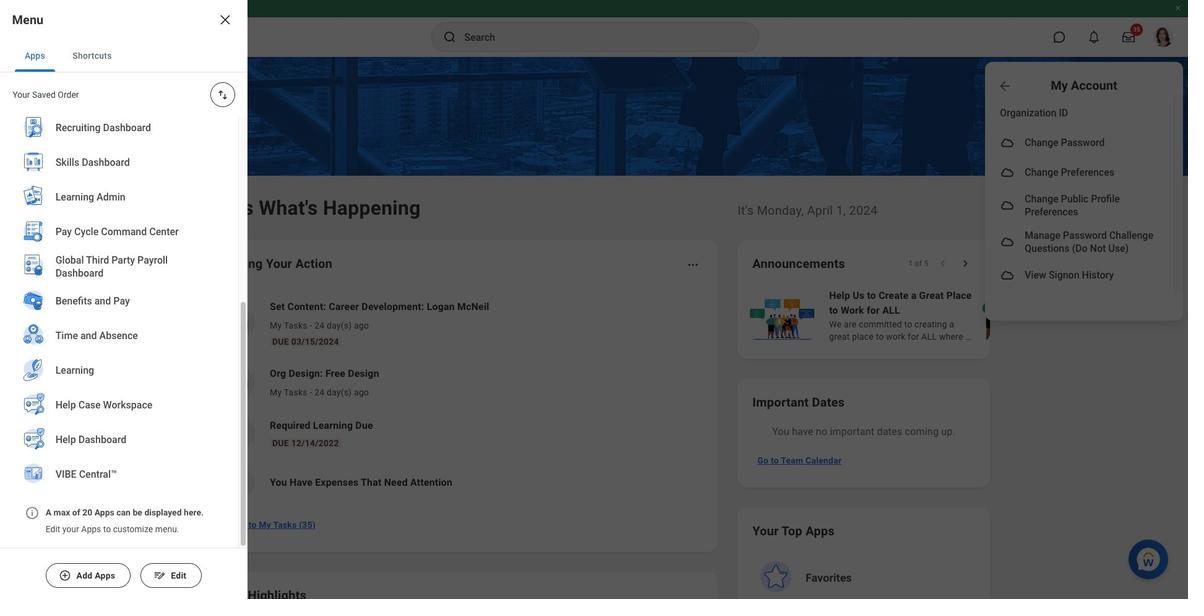 Task type: locate. For each thing, give the bounding box(es) containing it.
logan mcneil image
[[1154, 27, 1174, 47]]

avatar image for 3rd menu item from the bottom of the page
[[1000, 198, 1015, 213]]

avatar image for 1st menu item from the bottom of the page
[[1000, 268, 1015, 283]]

menu
[[986, 95, 1184, 294]]

menu item
[[986, 128, 1174, 158], [986, 158, 1174, 188], [986, 188, 1174, 224], [986, 224, 1174, 260], [986, 260, 1174, 290]]

1 avatar image from the top
[[1000, 136, 1015, 150]]

sort image
[[217, 89, 229, 101]]

chevron right small image
[[960, 258, 972, 270]]

notifications large image
[[1088, 31, 1101, 43]]

4 menu item from the top
[[986, 224, 1174, 260]]

3 avatar image from the top
[[1000, 198, 1015, 213]]

search image
[[442, 30, 457, 45]]

4 avatar image from the top
[[1000, 235, 1015, 250]]

5 avatar image from the top
[[1000, 268, 1015, 283]]

avatar image for second menu item from the bottom
[[1000, 235, 1015, 250]]

inbox image
[[231, 373, 249, 392]]

back image
[[998, 78, 1013, 93]]

2 avatar image from the top
[[1000, 165, 1015, 180]]

dashboard expenses image
[[231, 474, 249, 492]]

list
[[0, 0, 238, 502], [748, 287, 1189, 344], [213, 290, 703, 508]]

main content
[[0, 57, 1189, 599]]

banner
[[0, 0, 1189, 321]]

tab list
[[0, 40, 248, 72]]

avatar image
[[1000, 136, 1015, 150], [1000, 165, 1015, 180], [1000, 198, 1015, 213], [1000, 235, 1015, 250], [1000, 268, 1015, 283]]

status
[[909, 259, 929, 269]]

avatar image for second menu item from the top of the page
[[1000, 165, 1015, 180]]

close environment banner image
[[1175, 4, 1182, 12]]

avatar image for fifth menu item from the bottom
[[1000, 136, 1015, 150]]

x image
[[218, 12, 233, 27]]

book open image
[[231, 424, 249, 443]]



Task type: vqa. For each thing, say whether or not it's contained in the screenshot.
MENU on the top of page
yes



Task type: describe. For each thing, give the bounding box(es) containing it.
inbox large image
[[1123, 31, 1135, 43]]

chevron left small image
[[937, 258, 950, 270]]

2 menu item from the top
[[986, 158, 1174, 188]]

plus circle image
[[59, 570, 71, 582]]

3 menu item from the top
[[986, 188, 1174, 224]]

list inside global navigation dialog
[[0, 0, 238, 502]]

1 menu item from the top
[[986, 128, 1174, 158]]

global navigation dialog
[[0, 0, 248, 599]]

5 menu item from the top
[[986, 260, 1174, 290]]

text edit image
[[153, 570, 166, 582]]

info image
[[25, 506, 40, 521]]

inbox image
[[231, 314, 249, 332]]



